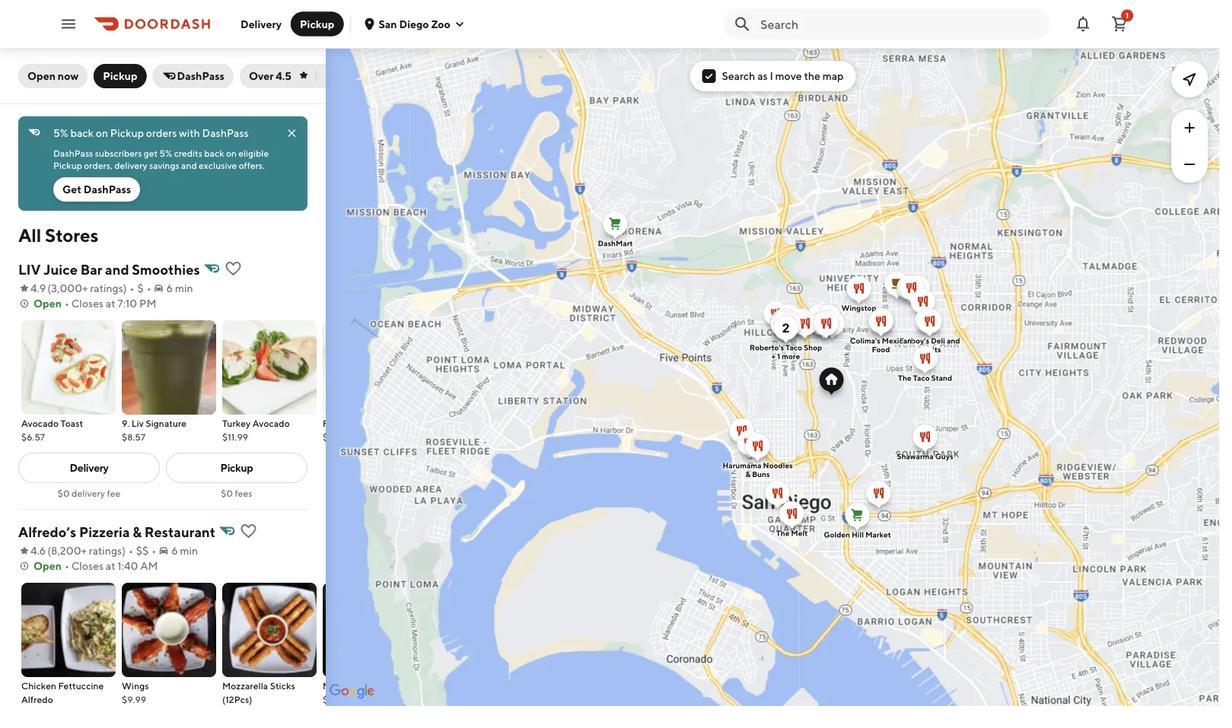 Task type: describe. For each thing, give the bounding box(es) containing it.
• left $
[[130, 282, 134, 295]]

credits
[[174, 148, 202, 158]]

1 inside "button"
[[1126, 11, 1129, 20]]

on inside dashpass subscribers get 5% credits back on eligible pickup orders, delivery savings and exclusive offers.
[[226, 148, 237, 158]]

turkey avocado image
[[222, 321, 317, 415]]

( for liv
[[47, 282, 51, 295]]

4.9
[[30, 282, 46, 295]]

dashpass inside "button"
[[84, 183, 131, 196]]

9. liv signature image
[[122, 321, 216, 415]]

now
[[58, 70, 79, 82]]

alfredo's
[[18, 524, 76, 540]]

map region
[[215, 27, 1220, 707]]

Store search: begin typing to search for stores available on DoorDash text field
[[761, 16, 1041, 32]]

fee
[[107, 488, 120, 499]]

$0 delivery fee
[[58, 488, 120, 499]]

turkey
[[222, 418, 251, 429]]

restaurant
[[144, 524, 215, 540]]

pm
[[139, 297, 156, 310]]

get dashpass
[[62, 183, 131, 196]]

open now
[[27, 70, 79, 82]]

over 4.5
[[249, 70, 292, 82]]

zoom out image
[[1181, 155, 1199, 174]]

min for liv juice bar and smoothies
[[175, 282, 193, 295]]

average rating of 4.6 out of 5 element
[[18, 544, 46, 559]]

subscribers
[[95, 148, 142, 158]]

recenter the map image
[[1181, 70, 1199, 88]]

$6.57
[[21, 432, 45, 442]]

click to add this store to your saved list image for alfredo's pizzeria & restaurant
[[240, 522, 258, 541]]

5% back on pickup orders with dashpass
[[53, 127, 249, 139]]

savings
[[149, 160, 179, 171]]

1:40
[[117, 560, 138, 573]]

mozzarella sticks (12pcs)
[[222, 681, 295, 705]]

juice
[[44, 261, 78, 278]]

bowl
[[345, 418, 366, 429]]

pickup for the topmost pickup button
[[300, 18, 335, 30]]

wings $9.99
[[122, 681, 149, 705]]

closes for juice
[[71, 297, 104, 310]]

sticks
[[270, 681, 295, 691]]

open • closes at 1:40 am
[[33, 560, 158, 573]]

all
[[18, 224, 41, 246]]

9. liv signature $8.57
[[122, 418, 187, 442]]

zoom in image
[[1181, 119, 1199, 137]]

$$
[[136, 545, 149, 557]]

smoothies
[[132, 261, 200, 278]]

chicken fettuccine alfredo
[[21, 681, 104, 705]]

powered by google image
[[330, 684, 375, 700]]

bar
[[80, 261, 102, 278]]

open • closes at 7:10 pm
[[33, 297, 156, 310]]

open menu image
[[59, 15, 78, 33]]

4.6
[[30, 545, 46, 557]]

orders
[[146, 127, 177, 139]]

signature
[[146, 418, 187, 429]]

margerita pizza $18.99
[[323, 681, 388, 705]]

over
[[249, 70, 274, 82]]

avocado toast $6.57
[[21, 418, 83, 442]]

san diego zoo
[[379, 18, 451, 30]]

diego
[[399, 18, 429, 30]]

pickup for the leftmost pickup button
[[103, 70, 137, 82]]

at for bar
[[106, 297, 115, 310]]

• $$
[[129, 545, 149, 557]]

get dashpass button
[[53, 177, 140, 202]]

am
[[140, 560, 158, 573]]

liv juice bar and smoothies
[[18, 261, 200, 278]]

click to add this store to your saved list image for liv juice bar and smoothies
[[224, 260, 242, 278]]

) for and
[[123, 282, 127, 295]]

1 button
[[1105, 9, 1135, 39]]

$9.99
[[122, 694, 146, 705]]

(12pcs)
[[222, 694, 252, 705]]

• right $
[[147, 282, 151, 295]]

at for &
[[106, 560, 115, 573]]

0 vertical spatial back
[[70, 127, 94, 139]]

min for alfredo's pizzeria & restaurant
[[180, 545, 198, 557]]

ratings for bar
[[90, 282, 123, 295]]

fettuccine
[[58, 681, 104, 691]]

pickup for the pickup link
[[220, 462, 253, 474]]

( 3,000+ ratings )
[[47, 282, 127, 295]]

liv
[[18, 261, 41, 278]]

$18.99
[[323, 694, 351, 705]]

over 4.5 button
[[240, 64, 341, 88]]

zoo
[[431, 18, 451, 30]]

dashpass up the exclusive
[[202, 127, 249, 139]]

map
[[823, 70, 844, 82]]

fees
[[235, 488, 253, 499]]

pizza
[[366, 681, 388, 691]]

wings
[[122, 681, 149, 691]]

delivery button
[[231, 12, 291, 36]]

all stores
[[18, 224, 98, 246]]

open inside 'button'
[[27, 70, 56, 82]]

$0 for delivery
[[58, 488, 70, 499]]

dashpass subscribers get 5% credits back on eligible pickup orders, delivery savings and exclusive offers.
[[53, 148, 271, 171]]

the
[[804, 70, 821, 82]]

pickup link
[[166, 453, 308, 483]]

open for liv
[[33, 297, 62, 310]]

average rating of 4.9 out of 5 element
[[18, 281, 46, 296]]

$
[[137, 282, 144, 295]]

i
[[770, 70, 773, 82]]

mozzarella sticks (12pcs) button
[[222, 583, 317, 707]]

offers.
[[239, 160, 265, 171]]

turkey avocado $11.99
[[222, 418, 290, 442]]

3,000+
[[51, 282, 88, 295]]

$8.57
[[122, 432, 145, 442]]

pizzeria
[[79, 524, 130, 540]]

san
[[379, 18, 397, 30]]

notification bell image
[[1074, 15, 1093, 33]]

delivery inside dashpass subscribers get 5% credits back on eligible pickup orders, delivery savings and exclusive offers.
[[114, 160, 147, 171]]

chicken
[[21, 681, 56, 691]]

with
[[179, 127, 200, 139]]

stores
[[45, 224, 98, 246]]



Task type: locate. For each thing, give the bounding box(es) containing it.
closes for pizzeria
[[71, 560, 104, 573]]

6 min for liv juice bar and smoothies
[[166, 282, 193, 295]]

toast
[[61, 418, 83, 429]]

$0 left fees
[[221, 488, 233, 499]]

pickup button right now
[[94, 64, 147, 88]]

fatboy's deli and spirits
[[900, 337, 960, 354], [900, 337, 960, 354]]

food
[[872, 345, 890, 354], [872, 345, 890, 354]]

1 vertical spatial closes
[[71, 560, 104, 573]]

0 horizontal spatial delivery
[[70, 462, 108, 474]]

( for alfredo's
[[47, 545, 51, 557]]

2 $0 from the left
[[221, 488, 233, 499]]

mozzarella
[[222, 681, 268, 691]]

1 vertical spatial )
[[122, 545, 126, 557]]

min down restaurant
[[180, 545, 198, 557]]

5% up savings
[[159, 148, 172, 158]]

6 min down restaurant
[[171, 545, 198, 557]]

delivery
[[114, 160, 147, 171], [72, 488, 105, 499]]

fruit
[[323, 418, 343, 429]]

6 min down smoothies
[[166, 282, 193, 295]]

back inside dashpass subscribers get 5% credits back on eligible pickup orders, delivery savings and exclusive offers.
[[204, 148, 224, 158]]

open now button
[[18, 64, 88, 88]]

pickup
[[300, 18, 335, 30], [103, 70, 137, 82], [110, 127, 144, 139], [53, 160, 82, 171], [220, 462, 253, 474]]

click to add this store to your saved list image
[[224, 260, 242, 278], [240, 522, 258, 541]]

1 vertical spatial 6
[[171, 545, 178, 557]]

0 horizontal spatial delivery
[[72, 488, 105, 499]]

0 vertical spatial pickup button
[[291, 12, 344, 36]]

0 horizontal spatial on
[[96, 127, 108, 139]]

wingstop
[[842, 304, 877, 313], [842, 304, 877, 313]]

0 vertical spatial 6
[[166, 282, 173, 295]]

delivery for delivery link at the bottom left of the page
[[70, 462, 108, 474]]

1 vertical spatial open
[[33, 297, 62, 310]]

0 horizontal spatial $0
[[58, 488, 70, 499]]

market
[[866, 531, 891, 539], [866, 531, 891, 539]]

dashpass inside button
[[177, 70, 225, 82]]

•
[[130, 282, 134, 295], [147, 282, 151, 295], [65, 297, 69, 310], [129, 545, 133, 557], [152, 545, 156, 557], [65, 560, 69, 573]]

at left 1:40
[[106, 560, 115, 573]]

dashmart
[[598, 239, 633, 248], [598, 239, 633, 248]]

dashpass
[[177, 70, 225, 82], [202, 127, 249, 139], [53, 148, 93, 158], [84, 183, 131, 196]]

open down 4.9
[[33, 297, 62, 310]]

closes down the ( 3,000+ ratings )
[[71, 297, 104, 310]]

1 ( from the top
[[47, 282, 51, 295]]

1 vertical spatial pickup button
[[94, 64, 147, 88]]

search
[[722, 70, 756, 82]]

avocado inside avocado toast $6.57
[[21, 418, 59, 429]]

0 vertical spatial (
[[47, 282, 51, 295]]

delivery inside delivery button
[[241, 18, 282, 30]]

chicken fettuccine alfredo button
[[21, 583, 116, 707]]

avocado inside turkey avocado $11.99
[[253, 418, 290, 429]]

orders,
[[84, 160, 113, 171]]

search as i move the map
[[722, 70, 844, 82]]

mozzarella sticks (12pcs) image
[[222, 583, 317, 678]]

1 horizontal spatial avocado
[[253, 418, 290, 429]]

$11.99
[[222, 432, 248, 442]]

1 vertical spatial at
[[106, 560, 115, 573]]

stand
[[932, 374, 952, 383], [932, 374, 952, 383]]

1 horizontal spatial on
[[226, 148, 237, 158]]

0 vertical spatial open
[[27, 70, 56, 82]]

and inside dashpass subscribers get 5% credits back on eligible pickup orders, delivery savings and exclusive offers.
[[181, 160, 197, 171]]

0 vertical spatial ratings
[[90, 282, 123, 295]]

dashpass button
[[153, 64, 234, 88]]

and
[[181, 160, 197, 171], [105, 261, 129, 278], [947, 337, 960, 345], [947, 337, 960, 345]]

( 8,200+ ratings )
[[47, 545, 126, 557]]

chicken fettuccine alfredo image
[[21, 583, 116, 678]]

&
[[746, 470, 751, 479], [746, 470, 751, 479], [133, 524, 142, 540]]

alfredo's pizzeria & restaurant
[[18, 524, 215, 540]]

the taco stand
[[898, 374, 952, 383], [898, 374, 952, 383]]

0 vertical spatial 6 min
[[166, 282, 193, 295]]

ratings up open • closes at 1:40 am
[[89, 545, 122, 557]]

0 vertical spatial )
[[123, 282, 127, 295]]

6 down smoothies
[[166, 282, 173, 295]]

0 vertical spatial delivery
[[114, 160, 147, 171]]

1 horizontal spatial pickup button
[[291, 12, 344, 36]]

0 vertical spatial 5%
[[53, 127, 68, 139]]

1 horizontal spatial delivery
[[114, 160, 147, 171]]

dashpass inside dashpass subscribers get 5% credits back on eligible pickup orders, delivery savings and exclusive offers.
[[53, 148, 93, 158]]

( right 4.9
[[47, 282, 51, 295]]

Search as I move the map checkbox
[[702, 69, 716, 83]]

open for alfredo's
[[33, 560, 62, 573]]

the
[[898, 374, 912, 383], [898, 374, 912, 383], [776, 529, 790, 538], [776, 529, 790, 538]]

6 down restaurant
[[171, 545, 178, 557]]

click to add this store to your saved list image down fees
[[240, 522, 258, 541]]

1 vertical spatial 5%
[[159, 148, 172, 158]]

buns
[[752, 470, 770, 479], [752, 470, 770, 479]]

) left '• $$'
[[122, 545, 126, 557]]

1
[[1126, 11, 1129, 20], [777, 352, 780, 361], [777, 352, 780, 361]]

closes
[[71, 297, 104, 310], [71, 560, 104, 573]]

ratings for &
[[89, 545, 122, 557]]

6 for and
[[166, 282, 173, 295]]

ratings up open • closes at 7:10 pm
[[90, 282, 123, 295]]

pickup up $0 fees at the left bottom
[[220, 462, 253, 474]]

get
[[62, 183, 81, 196]]

1 vertical spatial 6 min
[[171, 545, 198, 557]]

• left $$
[[129, 545, 133, 557]]

dashpass down the "orders,"
[[84, 183, 131, 196]]

avocado right turkey
[[253, 418, 290, 429]]

9.
[[122, 418, 130, 429]]

• $
[[130, 282, 144, 295]]

click to add this store to your saved list image right smoothies
[[224, 260, 242, 278]]

( right the '4.6'
[[47, 545, 51, 557]]

0 vertical spatial min
[[175, 282, 193, 295]]

1 horizontal spatial 5%
[[159, 148, 172, 158]]

on up the exclusive
[[226, 148, 237, 158]]

2 vertical spatial open
[[33, 560, 62, 573]]

0 horizontal spatial avocado
[[21, 418, 59, 429]]

0 vertical spatial on
[[96, 127, 108, 139]]

1 vertical spatial click to add this store to your saved list image
[[240, 522, 258, 541]]

open left now
[[27, 70, 56, 82]]

) left • $
[[123, 282, 127, 295]]

alfredo
[[21, 694, 53, 705]]

liv
[[132, 418, 144, 429]]

exclusive
[[199, 160, 237, 171]]

on up subscribers
[[96, 127, 108, 139]]

1 at from the top
[[106, 297, 115, 310]]

1 $0 from the left
[[58, 488, 70, 499]]

dashpass up with
[[177, 70, 225, 82]]

eligible
[[238, 148, 269, 158]]

2 avocado from the left
[[253, 418, 290, 429]]

open
[[27, 70, 56, 82], [33, 297, 62, 310], [33, 560, 62, 573]]

1 avocado from the left
[[21, 418, 59, 429]]

pickup right delivery button on the top left of page
[[300, 18, 335, 30]]

$0 down delivery link at the bottom left of the page
[[58, 488, 70, 499]]

1 vertical spatial back
[[204, 148, 224, 158]]

min
[[175, 282, 193, 295], [180, 545, 198, 557]]

$11.00
[[323, 432, 351, 442]]

8,200+
[[51, 545, 87, 557]]

1 horizontal spatial delivery
[[241, 18, 282, 30]]

hill
[[852, 531, 864, 539], [852, 531, 864, 539]]

pickup right now
[[103, 70, 137, 82]]

2 ( from the top
[[47, 545, 51, 557]]

• down 3,000+
[[65, 297, 69, 310]]

0 horizontal spatial back
[[70, 127, 94, 139]]

1 closes from the top
[[71, 297, 104, 310]]

) for restaurant
[[122, 545, 126, 557]]

delivery
[[241, 18, 282, 30], [70, 462, 108, 474]]

1 vertical spatial ratings
[[89, 545, 122, 557]]

at left 7:10
[[106, 297, 115, 310]]

margerita
[[323, 681, 364, 691]]

1 items, open order cart image
[[1111, 15, 1129, 33]]

7:10
[[117, 297, 137, 310]]

delivery for delivery button on the top left of page
[[241, 18, 282, 30]]

back up the exclusive
[[204, 148, 224, 158]]

pickup inside dashpass subscribers get 5% credits back on eligible pickup orders, delivery savings and exclusive offers.
[[53, 160, 82, 171]]

san diego zoo button
[[363, 18, 466, 30]]

• down 8,200+ on the bottom of the page
[[65, 560, 69, 573]]

(
[[47, 282, 51, 295], [47, 545, 51, 557]]

1 vertical spatial (
[[47, 545, 51, 557]]

min down smoothies
[[175, 282, 193, 295]]

• right $$
[[152, 545, 156, 557]]

wings image
[[122, 583, 216, 678]]

golden hill market
[[824, 531, 891, 539], [824, 531, 891, 539]]

pickup up get
[[53, 160, 82, 171]]

$0 fees
[[221, 488, 253, 499]]

spirits
[[919, 345, 941, 354], [919, 345, 941, 354]]

5% down open now 'button'
[[53, 127, 68, 139]]

delivery up $0 delivery fee on the left
[[70, 462, 108, 474]]

4.5
[[276, 70, 292, 82]]

noodles
[[763, 461, 793, 470], [763, 461, 793, 470]]

get
[[144, 148, 158, 158]]

1 horizontal spatial back
[[204, 148, 224, 158]]

0 horizontal spatial 5%
[[53, 127, 68, 139]]

delivery up over
[[241, 18, 282, 30]]

0 vertical spatial click to add this store to your saved list image
[[224, 260, 242, 278]]

1 horizontal spatial $0
[[221, 488, 233, 499]]

avocado up $6.57
[[21, 418, 59, 429]]

0 vertical spatial at
[[106, 297, 115, 310]]

melt
[[791, 529, 808, 538], [791, 529, 808, 538]]

avocado toast image
[[21, 321, 116, 415]]

pickup up subscribers
[[110, 127, 144, 139]]

2 at from the top
[[106, 560, 115, 573]]

$0 for pickup
[[221, 488, 233, 499]]

back up the "orders,"
[[70, 127, 94, 139]]

6 min
[[166, 282, 193, 295], [171, 545, 198, 557]]

0 vertical spatial closes
[[71, 297, 104, 310]]

$0
[[58, 488, 70, 499], [221, 488, 233, 499]]

6 min for alfredo's pizzeria & restaurant
[[171, 545, 198, 557]]

golden
[[824, 531, 850, 539], [824, 531, 850, 539]]

mexican
[[882, 337, 912, 345], [882, 337, 912, 345]]

delivery down subscribers
[[114, 160, 147, 171]]

1 vertical spatial delivery
[[70, 462, 108, 474]]

0 vertical spatial delivery
[[241, 18, 282, 30]]

delivery inside delivery link
[[70, 462, 108, 474]]

open down the '4.6'
[[33, 560, 62, 573]]

fruit bowl $11.00
[[323, 418, 366, 442]]

delivery down delivery link at the bottom left of the page
[[72, 488, 105, 499]]

1 vertical spatial min
[[180, 545, 198, 557]]

1 vertical spatial on
[[226, 148, 237, 158]]

delivery link
[[18, 453, 160, 483]]

0 horizontal spatial pickup button
[[94, 64, 147, 88]]

6 for restaurant
[[171, 545, 178, 557]]

pickup button up over 4.5 button
[[291, 12, 344, 36]]

closes down ( 8,200+ ratings )
[[71, 560, 104, 573]]

2 closes from the top
[[71, 560, 104, 573]]

shawarma
[[897, 452, 934, 461], [897, 452, 934, 461]]

as
[[758, 70, 768, 82]]

move
[[775, 70, 802, 82]]

harumama
[[723, 461, 762, 470], [723, 461, 762, 470]]

dashpass up the "orders,"
[[53, 148, 93, 158]]

avocado
[[21, 418, 59, 429], [253, 418, 290, 429]]

guys
[[935, 452, 954, 461], [935, 452, 954, 461]]

5% inside dashpass subscribers get 5% credits back on eligible pickup orders, delivery savings and exclusive offers.
[[159, 148, 172, 158]]

colima's
[[850, 337, 881, 345], [850, 337, 881, 345]]

1 vertical spatial delivery
[[72, 488, 105, 499]]



Task type: vqa. For each thing, say whether or not it's contained in the screenshot.
Combination
no



